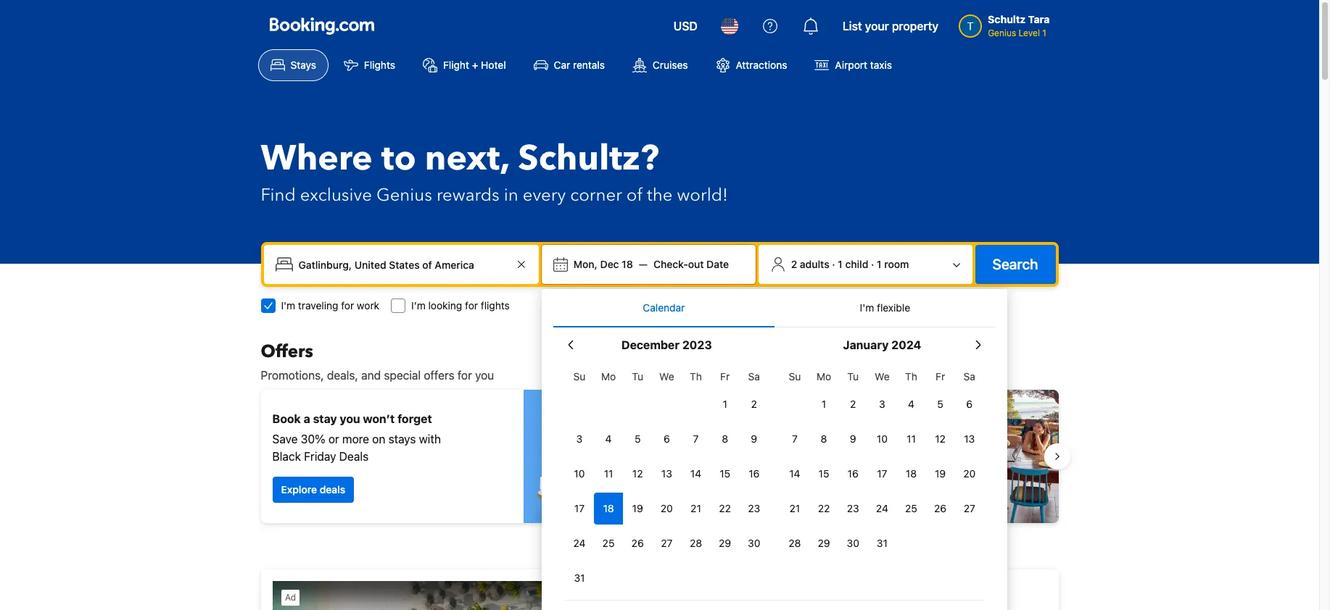 Task type: vqa. For each thing, say whether or not it's contained in the screenshot.
i'm
yes



Task type: locate. For each thing, give the bounding box(es) containing it.
11 right 10 checkbox
[[907, 433, 916, 445]]

16 left 17 option
[[848, 468, 859, 480]]

1 left room
[[877, 258, 882, 271]]

13 left 14 checkbox
[[662, 468, 672, 480]]

1 horizontal spatial th
[[905, 371, 918, 383]]

4 for 4 december 2023 option on the left bottom
[[606, 433, 612, 445]]

1 vertical spatial 10
[[574, 468, 585, 480]]

find inside where to next, schultz? find exclusive genius rewards in every corner of the world!
[[261, 184, 296, 207]]

th up 4 january 2024 option
[[905, 371, 918, 383]]

2 30 from the left
[[847, 538, 860, 550]]

save
[[272, 433, 298, 446]]

stay inside book a stay you won't forget save 30% or more on stays with black friday deals
[[313, 413, 337, 426]]

your account menu schultz tara genius level 1 element
[[959, 7, 1056, 40]]

0 horizontal spatial ·
[[832, 258, 835, 271]]

28
[[690, 538, 702, 550], [789, 538, 801, 550]]

tu for january
[[848, 371, 859, 383]]

su
[[574, 371, 586, 383], [789, 371, 801, 383]]

29 inside option
[[719, 538, 731, 550]]

1 horizontal spatial su
[[789, 371, 801, 383]]

4 left 5 option
[[606, 433, 612, 445]]

21 inside option
[[790, 503, 800, 515]]

2 22 from the left
[[818, 503, 830, 515]]

0 horizontal spatial 18
[[603, 503, 614, 515]]

grid
[[565, 363, 769, 595], [781, 363, 984, 560]]

4 for 4 january 2024 option
[[908, 398, 915, 411]]

29 right 28 checkbox on the bottom right of the page
[[818, 538, 830, 550]]

19 right 18 january 2024 checkbox
[[935, 468, 946, 480]]

+
[[472, 59, 478, 71]]

1 fr from the left
[[720, 371, 730, 383]]

2 grid from the left
[[781, 363, 984, 560]]

4 January 2024 checkbox
[[897, 389, 926, 421]]

1 horizontal spatial 25
[[905, 503, 918, 515]]

11 December 2023 checkbox
[[594, 459, 623, 490]]

22 right 21 december 2023 option
[[719, 503, 731, 515]]

1 vertical spatial 20
[[661, 503, 673, 515]]

your inside take your longest vacation yet browse properties offering long- term stays, many at reduced monthly rates.
[[706, 404, 731, 417]]

0 horizontal spatial 17
[[574, 503, 585, 515]]

22 inside 22 option
[[818, 503, 830, 515]]

adults
[[800, 258, 830, 271]]

29 December 2023 checkbox
[[711, 528, 740, 560]]

—
[[639, 258, 648, 271]]

25 for 25 checkbox
[[905, 503, 918, 515]]

21 for 21 december 2023 option
[[691, 503, 701, 515]]

30
[[748, 538, 761, 550], [847, 538, 860, 550]]

19 inside checkbox
[[632, 503, 643, 515]]

24 left 25 december 2023 option on the bottom of the page
[[573, 538, 586, 550]]

exclusive
[[300, 184, 372, 207]]

0 horizontal spatial genius
[[376, 184, 432, 207]]

8 inside option
[[722, 433, 728, 445]]

2 inside 'button'
[[791, 258, 797, 271]]

0 horizontal spatial 29
[[719, 538, 731, 550]]

0 horizontal spatial 9
[[751, 433, 758, 445]]

1 horizontal spatial 29
[[818, 538, 830, 550]]

2 7 from the left
[[792, 433, 798, 445]]

7 January 2024 checkbox
[[781, 424, 810, 456]]

1 horizontal spatial 26
[[934, 503, 947, 515]]

31 January 2024 checkbox
[[868, 528, 897, 560]]

26 for 26 checkbox
[[632, 538, 644, 550]]

8 right offering
[[821, 433, 827, 445]]

su up vacation
[[789, 371, 801, 383]]

26 for 26 option at the right bottom of page
[[934, 503, 947, 515]]

for left flights
[[465, 300, 478, 312]]

0 horizontal spatial 7
[[693, 433, 699, 445]]

3
[[879, 398, 886, 411], [576, 433, 583, 445]]

1 horizontal spatial 8
[[821, 433, 827, 445]]

cruises link
[[620, 49, 700, 81]]

0 vertical spatial 11
[[907, 433, 916, 445]]

1 horizontal spatial 10
[[877, 433, 888, 445]]

3 left 4 january 2024 option
[[879, 398, 886, 411]]

stay down 15 december 2023 option
[[717, 493, 738, 505]]

th
[[690, 371, 702, 383], [905, 371, 918, 383]]

31 down 24 december 2023 option
[[574, 572, 585, 585]]

sa for 2023
[[748, 371, 760, 383]]

stays,
[[705, 442, 735, 455]]

27 right 26 option at the right bottom of page
[[964, 503, 976, 515]]

genius inside schultz tara genius level 1
[[988, 28, 1017, 38]]

1 December 2023 checkbox
[[711, 389, 740, 421]]

6 right '5 january 2024' option
[[967, 398, 973, 411]]

12 right 11 checkbox
[[935, 433, 946, 445]]

0 horizontal spatial 24
[[573, 538, 586, 550]]

1 January 2024 checkbox
[[810, 389, 839, 421]]

2 th from the left
[[905, 371, 918, 383]]

27 January 2024 checkbox
[[955, 493, 984, 525]]

mo up 1 january 2024 checkbox
[[817, 371, 832, 383]]

12 inside 'checkbox'
[[633, 468, 643, 480]]

30 right 29 checkbox
[[847, 538, 860, 550]]

18 right 17 option
[[906, 468, 917, 480]]

1 horizontal spatial 6
[[967, 398, 973, 411]]

friday
[[304, 451, 336, 464]]

1 horizontal spatial 24
[[876, 503, 889, 515]]

5 for '5 january 2024' option
[[938, 398, 944, 411]]

7 for 7 january 2024 option
[[792, 433, 798, 445]]

1 horizontal spatial 28
[[789, 538, 801, 550]]

8 for 8 option
[[722, 433, 728, 445]]

3 for 3 option
[[879, 398, 886, 411]]

16 January 2024 checkbox
[[839, 459, 868, 490]]

0 vertical spatial 27
[[964, 503, 976, 515]]

22
[[719, 503, 731, 515], [818, 503, 830, 515]]

you inside offers promotions, deals, and special offers for you
[[475, 369, 494, 382]]

0 horizontal spatial 5
[[635, 433, 641, 445]]

mo up 4 december 2023 option on the left bottom
[[601, 371, 616, 383]]

you right offers
[[475, 369, 494, 382]]

11
[[907, 433, 916, 445], [604, 468, 613, 480]]

take your longest vacation yet image
[[928, 390, 1059, 524]]

23 right 22 december 2023 checkbox
[[748, 503, 760, 515]]

0 horizontal spatial 28
[[690, 538, 702, 550]]

1 sa from the left
[[748, 371, 760, 383]]

1 horizontal spatial mo
[[817, 371, 832, 383]]

list your property link
[[834, 9, 948, 44]]

1 vertical spatial 17
[[574, 503, 585, 515]]

check-out date button
[[648, 252, 735, 278]]

2 28 from the left
[[789, 538, 801, 550]]

20 January 2024 checkbox
[[955, 459, 984, 490]]

1 horizontal spatial your
[[865, 20, 889, 33]]

21 inside option
[[691, 503, 701, 515]]

a down 15 december 2023 option
[[709, 493, 715, 505]]

22 January 2024 checkbox
[[810, 493, 839, 525]]

tu for december
[[632, 371, 644, 383]]

2 14 from the left
[[790, 468, 801, 480]]

mon, dec 18 — check-out date
[[574, 258, 729, 271]]

genius down to
[[376, 184, 432, 207]]

25 inside option
[[603, 538, 615, 550]]

23 inside "option"
[[748, 503, 760, 515]]

8 January 2024 checkbox
[[810, 424, 839, 456]]

th for 2024
[[905, 371, 918, 383]]

fr up '5 january 2024' option
[[936, 371, 945, 383]]

29
[[719, 538, 731, 550], [818, 538, 830, 550]]

1 vertical spatial 24
[[573, 538, 586, 550]]

take your longest vacation yet browse properties offering long- term stays, many at reduced monthly rates.
[[677, 404, 848, 472]]

6 December 2023 checkbox
[[652, 424, 682, 456]]

· right adults
[[832, 258, 835, 271]]

12
[[935, 433, 946, 445], [633, 468, 643, 480]]

1 horizontal spatial 4
[[908, 398, 915, 411]]

2 December 2023 checkbox
[[740, 389, 769, 421]]

1 vertical spatial 6
[[664, 433, 670, 445]]

16 down many
[[749, 468, 760, 480]]

16 inside option
[[749, 468, 760, 480]]

1 horizontal spatial 11
[[907, 433, 916, 445]]

tab list containing calendar
[[553, 289, 996, 329]]

13 December 2023 checkbox
[[652, 459, 682, 490]]

1 horizontal spatial a
[[709, 493, 715, 505]]

1 horizontal spatial 23
[[847, 503, 859, 515]]

13 for '13' option on the bottom of page
[[662, 468, 672, 480]]

24 right 23 january 2024 checkbox
[[876, 503, 889, 515]]

15 right "14" option
[[819, 468, 830, 480]]

2 we from the left
[[875, 371, 890, 383]]

30 December 2023 checkbox
[[740, 528, 769, 560]]

offers promotions, deals, and special offers for you
[[261, 340, 494, 382]]

explore
[[281, 484, 317, 496]]

a inside book a stay you won't forget save 30% or more on stays with black friday deals
[[304, 413, 310, 426]]

grid for january
[[781, 363, 984, 560]]

world!
[[677, 184, 728, 207]]

you up more
[[340, 413, 360, 426]]

i'm
[[281, 300, 295, 312], [860, 302, 874, 314]]

2 su from the left
[[789, 371, 801, 383]]

1 14 from the left
[[691, 468, 702, 480]]

10 inside checkbox
[[877, 433, 888, 445]]

1 horizontal spatial find
[[686, 493, 707, 505]]

1 vertical spatial 4
[[606, 433, 612, 445]]

12 inside checkbox
[[935, 433, 946, 445]]

11 for 11 december 2023 option
[[604, 468, 613, 480]]

24 January 2024 checkbox
[[868, 493, 897, 525]]

0 vertical spatial 5
[[938, 398, 944, 411]]

8 inside checkbox
[[821, 433, 827, 445]]

0 horizontal spatial mo
[[601, 371, 616, 383]]

17 left '18' checkbox
[[574, 503, 585, 515]]

region
[[249, 385, 1070, 530], [559, 601, 990, 611]]

11 right 10 december 2023 checkbox
[[604, 468, 613, 480]]

14 inside option
[[790, 468, 801, 480]]

offers main content
[[249, 340, 1070, 611]]

24 for '24 january 2024' checkbox
[[876, 503, 889, 515]]

i'm inside i'm flexible button
[[860, 302, 874, 314]]

30 right 29 december 2023 option
[[748, 538, 761, 550]]

17 January 2024 checkbox
[[868, 459, 897, 490]]

0 vertical spatial 20
[[964, 468, 976, 480]]

10 for 10 december 2023 checkbox
[[574, 468, 585, 480]]

stay for find
[[717, 493, 738, 505]]

cruises
[[653, 59, 688, 71]]

25 right 24 december 2023 option
[[603, 538, 615, 550]]

1 mo from the left
[[601, 371, 616, 383]]

search button
[[975, 245, 1056, 284]]

15 December 2023 checkbox
[[711, 459, 740, 490]]

24 inside checkbox
[[876, 503, 889, 515]]

1 left the child
[[838, 258, 843, 271]]

31 right 30 january 2024 checkbox
[[877, 538, 888, 550]]

1 horizontal spatial you
[[475, 369, 494, 382]]

1 9 from the left
[[751, 433, 758, 445]]

15
[[720, 468, 731, 480], [819, 468, 830, 480]]

attractions link
[[703, 49, 800, 81]]

10 inside checkbox
[[574, 468, 585, 480]]

22 inside 22 december 2023 checkbox
[[719, 503, 731, 515]]

room
[[884, 258, 909, 271]]

3 inside option
[[879, 398, 886, 411]]

29 inside checkbox
[[818, 538, 830, 550]]

20 for 20 "checkbox"
[[964, 468, 976, 480]]

0 horizontal spatial 14
[[691, 468, 702, 480]]

we for december
[[660, 371, 674, 383]]

1 horizontal spatial 27
[[964, 503, 976, 515]]

23 right 22 option
[[847, 503, 859, 515]]

1 su from the left
[[574, 371, 586, 383]]

for right offers
[[458, 369, 472, 382]]

your right take at right bottom
[[706, 404, 731, 417]]

sa up 6 january 2024 option
[[964, 371, 976, 383]]

27 inside option
[[964, 503, 976, 515]]

0 horizontal spatial 31
[[574, 572, 585, 585]]

29 right the 28 checkbox
[[719, 538, 731, 550]]

2
[[791, 258, 797, 271], [751, 398, 757, 411], [850, 398, 856, 411]]

search for black friday deals on stays image
[[523, 390, 654, 524]]

5 inside '5 january 2024' option
[[938, 398, 944, 411]]

0 horizontal spatial stay
[[313, 413, 337, 426]]

4 right 3 option
[[908, 398, 915, 411]]

0 horizontal spatial 30
[[748, 538, 761, 550]]

out
[[688, 258, 704, 271]]

0 horizontal spatial 26
[[632, 538, 644, 550]]

we
[[660, 371, 674, 383], [875, 371, 890, 383]]

1 horizontal spatial grid
[[781, 363, 984, 560]]

9 left 'at'
[[751, 433, 758, 445]]

21 left 22 option
[[790, 503, 800, 515]]

2 8 from the left
[[821, 433, 827, 445]]

0 horizontal spatial 8
[[722, 433, 728, 445]]

6 inside the 6 option
[[664, 433, 670, 445]]

progress bar
[[634, 535, 686, 541]]

1 horizontal spatial stay
[[717, 493, 738, 505]]

stay inside find a stay link
[[717, 493, 738, 505]]

28 December 2023 checkbox
[[682, 528, 711, 560]]

9
[[751, 433, 758, 445], [850, 433, 857, 445]]

find inside 'region'
[[686, 493, 707, 505]]

14 down term
[[691, 468, 702, 480]]

23 January 2024 checkbox
[[839, 493, 868, 525]]

7 left stays, on the bottom right of page
[[693, 433, 699, 445]]

1 horizontal spatial we
[[875, 371, 890, 383]]

15 January 2024 checkbox
[[810, 459, 839, 490]]

15 down stays, on the bottom right of page
[[720, 468, 731, 480]]

19 January 2024 checkbox
[[926, 459, 955, 490]]

airport
[[835, 59, 868, 71]]

1 vertical spatial 19
[[632, 503, 643, 515]]

1 vertical spatial 25
[[603, 538, 615, 550]]

0 vertical spatial a
[[304, 413, 310, 426]]

the
[[647, 184, 673, 207]]

flight + hotel link
[[411, 49, 518, 81]]

0 horizontal spatial your
[[706, 404, 731, 417]]

26 December 2023 checkbox
[[623, 528, 652, 560]]

17 inside option
[[877, 468, 888, 480]]

0 horizontal spatial 27
[[661, 538, 673, 550]]

search
[[993, 256, 1039, 273]]

2 sa from the left
[[964, 371, 976, 383]]

1 tu from the left
[[632, 371, 644, 383]]

flights
[[364, 59, 395, 71]]

21 right 20 december 2023 option
[[691, 503, 701, 515]]

th down the 2023
[[690, 371, 702, 383]]

1 vertical spatial 18
[[906, 468, 917, 480]]

0 vertical spatial 6
[[967, 398, 973, 411]]

i'm left traveling
[[281, 300, 295, 312]]

fr for 2023
[[720, 371, 730, 383]]

14
[[691, 468, 702, 480], [790, 468, 801, 480]]

17 December 2023 checkbox
[[565, 493, 594, 525]]

17 inside checkbox
[[574, 503, 585, 515]]

corner
[[570, 184, 622, 207]]

0 vertical spatial 31
[[877, 538, 888, 550]]

25 for 25 december 2023 option on the bottom of the page
[[603, 538, 615, 550]]

18 January 2024 checkbox
[[897, 459, 926, 490]]

1 horizontal spatial 31
[[877, 538, 888, 550]]

3 left 4 december 2023 option on the left bottom
[[576, 433, 583, 445]]

11 inside 11 december 2023 option
[[604, 468, 613, 480]]

0 horizontal spatial 25
[[603, 538, 615, 550]]

1 horizontal spatial 3
[[879, 398, 886, 411]]

2 23 from the left
[[847, 503, 859, 515]]

7 right 'at'
[[792, 433, 798, 445]]

1 21 from the left
[[691, 503, 701, 515]]

1 22 from the left
[[719, 503, 731, 515]]

1 grid from the left
[[565, 363, 769, 595]]

0 vertical spatial 25
[[905, 503, 918, 515]]

9 for 9 option
[[850, 433, 857, 445]]

16 for 16 january 2024 option
[[848, 468, 859, 480]]

20 right "19 december 2023" checkbox
[[661, 503, 673, 515]]

1 vertical spatial 26
[[632, 538, 644, 550]]

1 horizontal spatial 20
[[964, 468, 976, 480]]

mo for december
[[601, 371, 616, 383]]

su for december
[[574, 371, 586, 383]]

8 left many
[[722, 433, 728, 445]]

5 right 4 january 2024 option
[[938, 398, 944, 411]]

su up "3 december 2023" checkbox
[[574, 371, 586, 383]]

1 horizontal spatial 22
[[818, 503, 830, 515]]

18
[[622, 258, 633, 271], [906, 468, 917, 480], [603, 503, 614, 515]]

stays
[[291, 59, 316, 71]]

0 horizontal spatial we
[[660, 371, 674, 383]]

10 left 11 checkbox
[[877, 433, 888, 445]]

4 inside option
[[908, 398, 915, 411]]

find down 14 checkbox
[[686, 493, 707, 505]]

6 inside 6 january 2024 option
[[967, 398, 973, 411]]

14 January 2024 checkbox
[[781, 459, 810, 490]]

1 horizontal spatial i'm
[[860, 302, 874, 314]]

calendar
[[643, 302, 685, 314]]

2 21 from the left
[[790, 503, 800, 515]]

14 down reduced
[[790, 468, 801, 480]]

1 inside schultz tara genius level 1
[[1043, 28, 1047, 38]]

5 inside 5 option
[[635, 433, 641, 445]]

1 we from the left
[[660, 371, 674, 383]]

22 December 2023 checkbox
[[711, 493, 740, 525]]

progress bar inside offers main content
[[634, 535, 686, 541]]

6 left term
[[664, 433, 670, 445]]

we up 3 option
[[875, 371, 890, 383]]

0 vertical spatial 18
[[622, 258, 633, 271]]

27 for 27 option
[[964, 503, 976, 515]]

fr up 1 december 2023 checkbox
[[720, 371, 730, 383]]

1 horizontal spatial 7
[[792, 433, 798, 445]]

23 inside checkbox
[[847, 503, 859, 515]]

0 horizontal spatial sa
[[748, 371, 760, 383]]

19 right '18' checkbox
[[632, 503, 643, 515]]

0 horizontal spatial 11
[[604, 468, 613, 480]]

29 January 2024 checkbox
[[810, 528, 839, 560]]

1 horizontal spatial sa
[[964, 371, 976, 383]]

1 vertical spatial stay
[[717, 493, 738, 505]]

1 30 from the left
[[748, 538, 761, 550]]

28 for 28 checkbox on the bottom right of the page
[[789, 538, 801, 550]]

stay up or
[[313, 413, 337, 426]]

2 tu from the left
[[848, 371, 859, 383]]

deals
[[320, 484, 345, 496]]

0 horizontal spatial 21
[[691, 503, 701, 515]]

tu down the december
[[632, 371, 644, 383]]

24
[[876, 503, 889, 515], [573, 538, 586, 550]]

0 horizontal spatial i'm
[[281, 300, 295, 312]]

12 right 11 december 2023 option
[[633, 468, 643, 480]]

3 inside checkbox
[[576, 433, 583, 445]]

1 down tara
[[1043, 28, 1047, 38]]

2 mo from the left
[[817, 371, 832, 383]]

17
[[877, 468, 888, 480], [574, 503, 585, 515]]

1 8 from the left
[[722, 433, 728, 445]]

20
[[964, 468, 976, 480], [661, 503, 673, 515]]

26 inside option
[[934, 503, 947, 515]]

20 inside "checkbox"
[[964, 468, 976, 480]]

1 vertical spatial 13
[[662, 468, 672, 480]]

2024
[[892, 339, 922, 352]]

24 inside option
[[573, 538, 586, 550]]

5 left the 6 option
[[635, 433, 641, 445]]

2 15 from the left
[[819, 468, 830, 480]]

1 vertical spatial 31
[[574, 572, 585, 585]]

5 for 5 option
[[635, 433, 641, 445]]

i'm left flexible
[[860, 302, 874, 314]]

7
[[693, 433, 699, 445], [792, 433, 798, 445]]

1 15 from the left
[[720, 468, 731, 480]]

0 horizontal spatial tu
[[632, 371, 644, 383]]

19 for "19 december 2023" checkbox
[[632, 503, 643, 515]]

9 inside 9 checkbox
[[751, 433, 758, 445]]

0 horizontal spatial 4
[[606, 433, 612, 445]]

genius down schultz on the top right of page
[[988, 28, 1017, 38]]

0 horizontal spatial grid
[[565, 363, 769, 595]]

25 inside checkbox
[[905, 503, 918, 515]]

9 inside 9 option
[[850, 433, 857, 445]]

26 right 25 checkbox
[[934, 503, 947, 515]]

2 fr from the left
[[936, 371, 945, 383]]

23 for 23 "option"
[[748, 503, 760, 515]]

18 inside checkbox
[[603, 503, 614, 515]]

18 left —
[[622, 258, 633, 271]]

26 right 25 december 2023 option on the bottom of the page
[[632, 538, 644, 550]]

0 vertical spatial 4
[[908, 398, 915, 411]]

19 December 2023 checkbox
[[623, 493, 652, 525]]

2 16 from the left
[[848, 468, 859, 480]]

18 inside checkbox
[[906, 468, 917, 480]]

booking.com image
[[270, 17, 374, 35]]

0 horizontal spatial find
[[261, 184, 296, 207]]

15 inside checkbox
[[819, 468, 830, 480]]

1 28 from the left
[[690, 538, 702, 550]]

13 right 12 checkbox in the right bottom of the page
[[964, 433, 975, 445]]

11 for 11 checkbox
[[907, 433, 916, 445]]

deals,
[[327, 369, 358, 382]]

2 up properties on the right bottom
[[751, 398, 757, 411]]

0 vertical spatial 10
[[877, 433, 888, 445]]

22 for 22 december 2023 checkbox
[[719, 503, 731, 515]]

28 left 29 checkbox
[[789, 538, 801, 550]]

we down december 2023
[[660, 371, 674, 383]]

29 for 29 checkbox
[[818, 538, 830, 550]]

16 inside option
[[848, 468, 859, 480]]

9 right long-
[[850, 433, 857, 445]]

stay
[[313, 413, 337, 426], [717, 493, 738, 505]]

28 right 27 december 2023 "option"
[[690, 538, 702, 550]]

2 right yet
[[850, 398, 856, 411]]

5
[[938, 398, 944, 411], [635, 433, 641, 445]]

tab list
[[553, 289, 996, 329]]

1 horizontal spatial 18
[[622, 258, 633, 271]]

1 29 from the left
[[719, 538, 731, 550]]

19 inside checkbox
[[935, 468, 946, 480]]

black
[[272, 451, 301, 464]]

sa up the 2 december 2023 option
[[748, 371, 760, 383]]

a right book
[[304, 413, 310, 426]]

27 inside "option"
[[661, 538, 673, 550]]

1 horizontal spatial 21
[[790, 503, 800, 515]]

24 for 24 december 2023 option
[[573, 538, 586, 550]]

1 horizontal spatial 30
[[847, 538, 860, 550]]

21
[[691, 503, 701, 515], [790, 503, 800, 515]]

for left the work
[[341, 300, 354, 312]]

25 right '24 january 2024' checkbox
[[905, 503, 918, 515]]

20 inside option
[[661, 503, 673, 515]]

longest
[[734, 404, 776, 417]]

10
[[877, 433, 888, 445], [574, 468, 585, 480]]

11 inside 11 checkbox
[[907, 433, 916, 445]]

tu up 2 january 2024 option in the bottom right of the page
[[848, 371, 859, 383]]

22 left 23 january 2024 checkbox
[[818, 503, 830, 515]]

th for 2023
[[690, 371, 702, 383]]

2 29 from the left
[[818, 538, 830, 550]]

2 vertical spatial 18
[[603, 503, 614, 515]]

child
[[846, 258, 869, 271]]

31
[[877, 538, 888, 550], [574, 572, 585, 585]]

0 vertical spatial you
[[475, 369, 494, 382]]

26 inside checkbox
[[632, 538, 644, 550]]

i'm flexible button
[[775, 289, 996, 327]]

15 inside option
[[720, 468, 731, 480]]

9 January 2024 checkbox
[[839, 424, 868, 456]]

schultz?
[[518, 135, 659, 183]]

17 left 18 january 2024 checkbox
[[877, 468, 888, 480]]

14 inside checkbox
[[691, 468, 702, 480]]

0 horizontal spatial 19
[[632, 503, 643, 515]]

next,
[[425, 135, 510, 183]]

su for january
[[789, 371, 801, 383]]

2 9 from the left
[[850, 433, 857, 445]]

4 inside option
[[606, 433, 612, 445]]

1 vertical spatial 27
[[661, 538, 673, 550]]

1 th from the left
[[690, 371, 702, 383]]

20 right 19 january 2024 checkbox
[[964, 468, 976, 480]]

27 right 26 checkbox
[[661, 538, 673, 550]]

2 horizontal spatial 18
[[906, 468, 917, 480]]

book
[[272, 413, 301, 426]]

2 left adults
[[791, 258, 797, 271]]

tu
[[632, 371, 644, 383], [848, 371, 859, 383]]

28 for the 28 checkbox
[[690, 538, 702, 550]]

1 horizontal spatial fr
[[936, 371, 945, 383]]

14 December 2023 checkbox
[[682, 459, 711, 490]]

your right list
[[865, 20, 889, 33]]

8
[[722, 433, 728, 445], [821, 433, 827, 445]]

and
[[361, 369, 381, 382]]

1 16 from the left
[[749, 468, 760, 480]]

10 January 2024 checkbox
[[868, 424, 897, 456]]

your
[[865, 20, 889, 33], [706, 404, 731, 417]]

11 January 2024 checkbox
[[897, 424, 926, 456]]

fr
[[720, 371, 730, 383], [936, 371, 945, 383]]

10 left 11 december 2023 option
[[574, 468, 585, 480]]

calendar button
[[553, 289, 775, 327]]

1 vertical spatial 3
[[576, 433, 583, 445]]

0 horizontal spatial 20
[[661, 503, 673, 515]]

0 vertical spatial your
[[865, 20, 889, 33]]

you
[[475, 369, 494, 382], [340, 413, 360, 426]]

5 December 2023 checkbox
[[623, 424, 652, 456]]

1 horizontal spatial 19
[[935, 468, 946, 480]]

find down where
[[261, 184, 296, 207]]

0 vertical spatial 19
[[935, 468, 946, 480]]

deals
[[339, 451, 369, 464]]

0 horizontal spatial su
[[574, 371, 586, 383]]

1 horizontal spatial 14
[[790, 468, 801, 480]]

i'm for i'm traveling for work
[[281, 300, 295, 312]]

1 horizontal spatial 2
[[791, 258, 797, 271]]

18 left "19 december 2023" checkbox
[[603, 503, 614, 515]]

1 7 from the left
[[693, 433, 699, 445]]

find a stay
[[686, 493, 738, 505]]

1 left the 2 december 2023 option
[[723, 398, 728, 411]]

23 December 2023 checkbox
[[740, 493, 769, 525]]

list
[[843, 20, 862, 33]]

1 horizontal spatial tu
[[848, 371, 859, 383]]

of
[[627, 184, 643, 207]]

1 23 from the left
[[748, 503, 760, 515]]

4
[[908, 398, 915, 411], [606, 433, 612, 445]]

· right the child
[[871, 258, 874, 271]]



Task type: describe. For each thing, give the bounding box(es) containing it.
car
[[554, 59, 570, 71]]

book a stay you won't forget save 30% or more on stays with black friday deals
[[272, 413, 441, 464]]

i'm
[[411, 300, 426, 312]]

8 for 8 checkbox
[[821, 433, 827, 445]]

a for book
[[304, 413, 310, 426]]

1 left yet
[[822, 398, 827, 411]]

flights link
[[331, 49, 408, 81]]

in
[[504, 184, 518, 207]]

properties
[[719, 424, 773, 437]]

14 for "14" option
[[790, 468, 801, 480]]

you inside book a stay you won't forget save 30% or more on stays with black friday deals
[[340, 413, 360, 426]]

traveling
[[298, 300, 338, 312]]

2 January 2024 checkbox
[[839, 389, 868, 421]]

25 December 2023 checkbox
[[594, 528, 623, 560]]

january
[[843, 339, 889, 352]]

stay for book
[[313, 413, 337, 426]]

21 January 2024 checkbox
[[781, 493, 810, 525]]

18 for 18 january 2024 checkbox
[[906, 468, 917, 480]]

9 December 2023 checkbox
[[740, 424, 769, 456]]

long-
[[820, 424, 848, 437]]

many
[[739, 442, 767, 455]]

explore deals
[[281, 484, 345, 496]]

december 2023
[[622, 339, 712, 352]]

stays link
[[258, 49, 329, 81]]

work
[[357, 300, 380, 312]]

dec
[[600, 258, 619, 271]]

for for work
[[341, 300, 354, 312]]

fr for 2024
[[936, 371, 945, 383]]

23 for 23 january 2024 checkbox
[[847, 503, 859, 515]]

looking
[[428, 300, 462, 312]]

usd
[[674, 20, 698, 33]]

12 for 12 checkbox in the right bottom of the page
[[935, 433, 946, 445]]

more
[[342, 433, 369, 446]]

7 for 7 option at the right bottom of the page
[[693, 433, 699, 445]]

i'm for i'm flexible
[[860, 302, 874, 314]]

3 for "3 december 2023" checkbox
[[576, 433, 583, 445]]

20 for 20 december 2023 option
[[661, 503, 673, 515]]

a for find
[[709, 493, 715, 505]]

mon,
[[574, 258, 598, 271]]

mon, dec 18 button
[[568, 252, 639, 278]]

Where are you going? field
[[293, 252, 513, 278]]

21 December 2023 checkbox
[[682, 493, 711, 525]]

25 January 2024 checkbox
[[897, 493, 926, 525]]

6 for 6 january 2024 option
[[967, 398, 973, 411]]

your for property
[[865, 20, 889, 33]]

8 December 2023 checkbox
[[711, 424, 740, 456]]

yet
[[830, 404, 847, 417]]

attractions
[[736, 59, 787, 71]]

31 December 2023 checkbox
[[565, 563, 594, 595]]

20 December 2023 checkbox
[[652, 493, 682, 525]]

13 January 2024 checkbox
[[955, 424, 984, 456]]

12 December 2023 checkbox
[[623, 459, 652, 490]]

3 December 2023 checkbox
[[565, 424, 594, 456]]

4 December 2023 checkbox
[[594, 424, 623, 456]]

mo for january
[[817, 371, 832, 383]]

hotel
[[481, 59, 506, 71]]

2 for december 2023
[[751, 398, 757, 411]]

or
[[329, 433, 339, 446]]

6 for the 6 option
[[664, 433, 670, 445]]

2 for january 2024
[[850, 398, 856, 411]]

27 for 27 december 2023 "option"
[[661, 538, 673, 550]]

offering
[[776, 424, 817, 437]]

31 for the 31 option
[[877, 538, 888, 550]]

promotions,
[[261, 369, 324, 382]]

30 January 2024 checkbox
[[839, 528, 868, 560]]

car rentals link
[[521, 49, 617, 81]]

schultz tara genius level 1
[[988, 13, 1050, 38]]

flight
[[443, 59, 469, 71]]

usd button
[[665, 9, 706, 44]]

10 December 2023 checkbox
[[565, 459, 594, 490]]

for inside offers promotions, deals, and special offers for you
[[458, 369, 472, 382]]

stays
[[389, 433, 416, 446]]

6 January 2024 checkbox
[[955, 389, 984, 421]]

1 · from the left
[[832, 258, 835, 271]]

flights
[[481, 300, 510, 312]]

15 for the 15 january 2024 checkbox
[[819, 468, 830, 480]]

i'm traveling for work
[[281, 300, 380, 312]]

vacation
[[779, 404, 827, 417]]

region containing take your longest vacation yet
[[249, 385, 1070, 530]]

14 for 14 checkbox
[[691, 468, 702, 480]]

29 for 29 december 2023 option
[[719, 538, 731, 550]]

grid for december
[[565, 363, 769, 595]]

28 January 2024 checkbox
[[781, 528, 810, 560]]

for for flights
[[465, 300, 478, 312]]

won't
[[363, 413, 395, 426]]

2 · from the left
[[871, 258, 874, 271]]

2 adults · 1 child · 1 room button
[[764, 251, 967, 279]]

15 for 15 december 2023 option
[[720, 468, 731, 480]]

9 for 9 checkbox
[[751, 433, 758, 445]]

21 for 21 january 2024 option
[[790, 503, 800, 515]]

i'm looking for flights
[[411, 300, 510, 312]]

to
[[381, 135, 416, 183]]

17 for 17 option
[[877, 468, 888, 480]]

term
[[677, 442, 702, 455]]

24 December 2023 checkbox
[[565, 528, 594, 560]]

18 for '18' checkbox
[[603, 503, 614, 515]]

12 January 2024 checkbox
[[926, 424, 955, 456]]

airport taxis
[[835, 59, 892, 71]]

17 for 17 december 2023 checkbox
[[574, 503, 585, 515]]

27 December 2023 checkbox
[[652, 528, 682, 560]]

sa for 2024
[[964, 371, 976, 383]]

2023
[[683, 339, 712, 352]]

18 December 2023 checkbox
[[594, 493, 623, 525]]

schultz
[[988, 13, 1026, 25]]

16 for 16 option
[[749, 468, 760, 480]]

level
[[1019, 28, 1040, 38]]

car rentals
[[554, 59, 605, 71]]

where to next, schultz? find exclusive genius rewards in every corner of the world!
[[261, 135, 728, 207]]

december
[[622, 339, 680, 352]]

26 January 2024 checkbox
[[926, 493, 955, 525]]

find a stay link
[[677, 486, 746, 512]]

18 cell
[[594, 490, 623, 525]]

we for january
[[875, 371, 890, 383]]

1 vertical spatial region
[[559, 601, 990, 611]]

date
[[707, 258, 729, 271]]

31 for 31 option
[[574, 572, 585, 585]]

your for longest
[[706, 404, 731, 417]]

taxis
[[870, 59, 892, 71]]

flight + hotel
[[443, 59, 506, 71]]

check-
[[654, 258, 688, 271]]

at
[[770, 442, 780, 455]]

19 for 19 january 2024 checkbox
[[935, 468, 946, 480]]

every
[[523, 184, 566, 207]]

list your property
[[843, 20, 939, 33]]

monthly
[[677, 459, 720, 472]]

i'm flexible
[[860, 302, 911, 314]]

tara
[[1028, 13, 1050, 25]]

10 for 10 checkbox
[[877, 433, 888, 445]]

rates.
[[723, 459, 752, 472]]

explore deals link
[[272, 477, 354, 503]]

on
[[372, 433, 386, 446]]

offers
[[261, 340, 313, 364]]

property
[[892, 20, 939, 33]]

30 for 30 checkbox
[[748, 538, 761, 550]]

genius inside where to next, schultz? find exclusive genius rewards in every corner of the world!
[[376, 184, 432, 207]]

offers
[[424, 369, 455, 382]]

january 2024
[[843, 339, 922, 352]]

3 January 2024 checkbox
[[868, 389, 897, 421]]

forget
[[398, 413, 432, 426]]

13 for 13 january 2024 option
[[964, 433, 975, 445]]

30 for 30 january 2024 checkbox
[[847, 538, 860, 550]]

12 for 12 december 2023 'checkbox'
[[633, 468, 643, 480]]

22 for 22 option
[[818, 503, 830, 515]]

rentals
[[573, 59, 605, 71]]

7 December 2023 checkbox
[[682, 424, 711, 456]]

where
[[261, 135, 373, 183]]

16 December 2023 checkbox
[[740, 459, 769, 490]]

5 January 2024 checkbox
[[926, 389, 955, 421]]

browse
[[677, 424, 716, 437]]



